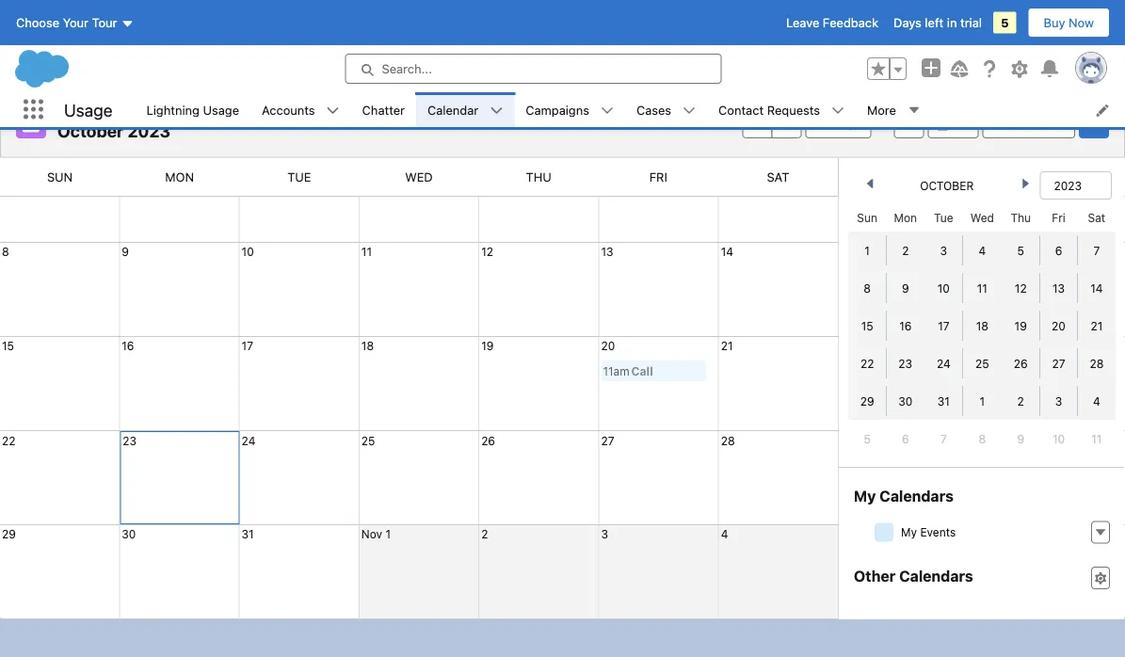 Task type: locate. For each thing, give the bounding box(es) containing it.
0 vertical spatial 31
[[938, 395, 950, 408]]

0 vertical spatial 29
[[861, 395, 875, 408]]

list
[[135, 92, 1126, 127]]

22
[[861, 357, 875, 370], [2, 434, 16, 447]]

new event button
[[983, 108, 1076, 138]]

1 horizontal spatial 2
[[903, 244, 909, 257]]

1 horizontal spatial 14
[[1091, 282, 1104, 295]]

text default image inside accounts 'list item'
[[327, 104, 340, 117]]

1 horizontal spatial 28
[[1090, 357, 1104, 370]]

calendar
[[428, 103, 479, 117], [57, 107, 109, 122]]

24
[[937, 357, 951, 370], [242, 434, 256, 447]]

new
[[999, 116, 1024, 130]]

3
[[941, 244, 948, 257], [1056, 395, 1063, 408], [601, 528, 608, 541]]

october down more popup button
[[921, 179, 974, 192]]

0 horizontal spatial 24
[[242, 434, 256, 447]]

11am call
[[603, 365, 653, 378]]

calendar link
[[416, 92, 490, 127]]

15
[[862, 319, 874, 333], [2, 339, 14, 352]]

campaigns list item
[[515, 92, 626, 127]]

4
[[979, 244, 986, 257], [1094, 395, 1101, 408], [721, 528, 729, 541]]

0 horizontal spatial 12
[[481, 245, 494, 258]]

26 button
[[481, 434, 496, 447]]

2 horizontal spatial 9
[[1018, 432, 1025, 446]]

text default image
[[908, 104, 921, 117], [490, 104, 503, 117], [601, 104, 614, 117], [937, 118, 950, 131], [958, 118, 971, 131], [1095, 572, 1108, 585]]

0 horizontal spatial 19
[[481, 339, 494, 352]]

1 vertical spatial 19
[[481, 339, 494, 352]]

buy now button
[[1028, 8, 1111, 38]]

1 vertical spatial 17
[[242, 339, 253, 352]]

17 inside grid
[[938, 319, 950, 333]]

1 horizontal spatial 1
[[865, 244, 870, 257]]

10
[[242, 245, 254, 258], [938, 282, 950, 295], [1053, 432, 1066, 446]]

17 button
[[242, 339, 253, 352]]

1 vertical spatial 9
[[902, 282, 910, 295]]

0 vertical spatial 25
[[976, 357, 990, 370]]

7
[[1094, 244, 1101, 257], [941, 432, 947, 446]]

2 horizontal spatial 3
[[1056, 395, 1063, 408]]

calendars for my calendars
[[880, 487, 954, 505]]

14 button
[[721, 245, 734, 258]]

28
[[1090, 357, 1104, 370], [721, 434, 735, 447]]

buy now
[[1044, 16, 1095, 30]]

1 horizontal spatial october
[[921, 179, 974, 192]]

0 vertical spatial 19
[[1015, 319, 1028, 333]]

1 horizontal spatial sun
[[858, 211, 878, 224]]

30 inside grid
[[899, 395, 913, 408]]

30 button
[[122, 528, 136, 541]]

1 vertical spatial 14
[[1091, 282, 1104, 295]]

text default image inside cases list item
[[683, 104, 696, 117]]

leave feedback link
[[787, 16, 879, 30]]

1 vertical spatial sat
[[1089, 211, 1106, 224]]

1 horizontal spatial 10
[[938, 282, 950, 295]]

grid
[[849, 203, 1116, 458]]

0 vertical spatial 18
[[977, 319, 989, 333]]

calendars up my events
[[880, 487, 954, 505]]

0 vertical spatial 8
[[2, 245, 9, 258]]

25
[[976, 357, 990, 370], [362, 434, 375, 447]]

23
[[899, 357, 913, 370], [123, 434, 137, 447]]

0 horizontal spatial 31
[[242, 528, 254, 541]]

0 horizontal spatial 11
[[362, 245, 372, 258]]

1 horizontal spatial 20
[[1052, 319, 1066, 333]]

call
[[632, 365, 653, 378]]

1 horizontal spatial mon
[[894, 211, 918, 224]]

cases list item
[[626, 92, 708, 127]]

hide items image
[[875, 523, 894, 542]]

1 horizontal spatial 4
[[979, 244, 986, 257]]

my
[[854, 487, 877, 505], [902, 526, 918, 539]]

october
[[57, 121, 124, 141], [921, 179, 974, 192]]

1 vertical spatial 13
[[1053, 282, 1066, 295]]

feedback
[[823, 16, 879, 30]]

9 button
[[122, 245, 129, 258]]

calendar down search...
[[428, 103, 479, 117]]

text default image
[[327, 104, 340, 117], [683, 104, 696, 117], [832, 104, 845, 117], [1095, 526, 1108, 539]]

contact
[[719, 103, 764, 117]]

1 horizontal spatial 27
[[1053, 357, 1066, 370]]

1 vertical spatial 24
[[242, 434, 256, 447]]

fri inside grid
[[1053, 211, 1066, 224]]

0 horizontal spatial fri
[[650, 170, 668, 184]]

1 horizontal spatial 26
[[1014, 357, 1028, 370]]

1 vertical spatial thu
[[1011, 211, 1032, 224]]

group
[[868, 57, 907, 80], [743, 108, 802, 138]]

8
[[2, 245, 9, 258], [864, 282, 871, 295], [979, 432, 986, 446]]

mon
[[165, 170, 194, 184], [894, 211, 918, 224]]

nov
[[362, 528, 383, 541]]

0 vertical spatial 1
[[865, 244, 870, 257]]

0 horizontal spatial 9
[[122, 245, 129, 258]]

2 vertical spatial 8
[[979, 432, 986, 446]]

2 vertical spatial 3
[[601, 528, 608, 541]]

tue
[[287, 170, 311, 184], [935, 211, 954, 224]]

my right hide items icon
[[902, 526, 918, 539]]

19
[[1015, 319, 1028, 333], [481, 339, 494, 352]]

0 horizontal spatial 27
[[601, 434, 615, 447]]

1 horizontal spatial 25
[[976, 357, 990, 370]]

usage inside lightning usage link
[[203, 103, 239, 117]]

1 horizontal spatial 23
[[899, 357, 913, 370]]

2 vertical spatial 5
[[864, 432, 871, 446]]

0 vertical spatial 27
[[1053, 357, 1066, 370]]

0 vertical spatial 15
[[862, 319, 874, 333]]

18
[[977, 319, 989, 333], [362, 339, 374, 352]]

nov 1
[[362, 528, 391, 541]]

21
[[1091, 319, 1103, 333], [721, 339, 733, 352]]

usage
[[64, 100, 113, 120], [203, 103, 239, 117]]

calendar left the 2023 at the top of page
[[57, 107, 109, 122]]

12 inside grid
[[1015, 282, 1027, 295]]

october left the 2023 at the top of page
[[57, 121, 124, 141]]

0 horizontal spatial 18
[[362, 339, 374, 352]]

16 inside grid
[[900, 319, 912, 333]]

my up hide items icon
[[854, 487, 877, 505]]

1 vertical spatial october
[[921, 179, 974, 192]]

choose your tour button
[[15, 8, 135, 38]]

15 inside grid
[[862, 319, 874, 333]]

2 vertical spatial 9
[[1018, 432, 1025, 446]]

11
[[362, 245, 372, 258], [978, 282, 988, 295], [1092, 432, 1103, 446]]

calendars down events
[[900, 567, 974, 585]]

0 vertical spatial 3
[[941, 244, 948, 257]]

chatter link
[[351, 92, 416, 127]]

31 button
[[242, 528, 254, 541]]

thu
[[526, 170, 552, 184], [1011, 211, 1032, 224]]

0 horizontal spatial 30
[[122, 528, 136, 541]]

0 vertical spatial 16
[[900, 319, 912, 333]]

calendar inside calendar october 2023
[[57, 107, 109, 122]]

0 horizontal spatial 28
[[721, 434, 735, 447]]

0 horizontal spatial 29
[[2, 528, 16, 541]]

12 button
[[481, 245, 494, 258]]

days
[[894, 16, 922, 30]]

calendar list item
[[416, 92, 515, 127]]

leave
[[787, 16, 820, 30]]

usage right lightning
[[203, 103, 239, 117]]

11am
[[603, 365, 630, 378]]

nov 1 button
[[362, 528, 391, 541]]

1 vertical spatial mon
[[894, 211, 918, 224]]

22 inside grid
[[861, 357, 875, 370]]

13
[[601, 245, 614, 258], [1053, 282, 1066, 295]]

0 horizontal spatial 20
[[601, 339, 615, 352]]

1 horizontal spatial 12
[[1015, 282, 1027, 295]]

my calendars
[[854, 487, 954, 505]]

14
[[721, 245, 734, 258], [1091, 282, 1104, 295]]

1 horizontal spatial group
[[868, 57, 907, 80]]

1 horizontal spatial 16
[[900, 319, 912, 333]]

1 vertical spatial 23
[[123, 434, 137, 447]]

30
[[899, 395, 913, 408], [122, 528, 136, 541]]

0 horizontal spatial sat
[[767, 170, 790, 184]]

29
[[861, 395, 875, 408], [2, 528, 16, 541]]

lightning
[[146, 103, 200, 117]]

1 vertical spatial 4
[[1094, 395, 1101, 408]]

31
[[938, 395, 950, 408], [242, 528, 254, 541]]

27 inside grid
[[1053, 357, 1066, 370]]

0 horizontal spatial mon
[[165, 170, 194, 184]]

cases link
[[626, 92, 683, 127]]

1 horizontal spatial 9
[[902, 282, 910, 295]]

1 vertical spatial 25
[[362, 434, 375, 447]]

accounts
[[262, 103, 315, 117]]

0 vertical spatial 14
[[721, 245, 734, 258]]

1 horizontal spatial 5
[[1001, 16, 1009, 30]]

1 horizontal spatial 22
[[861, 357, 875, 370]]

0 horizontal spatial 13
[[601, 245, 614, 258]]

sun inside grid
[[858, 211, 878, 224]]

calendar for calendar october 2023
[[57, 107, 109, 122]]

lightning usage
[[146, 103, 239, 117]]

text default image for accounts
[[327, 104, 340, 117]]

1 horizontal spatial 31
[[938, 395, 950, 408]]

text default image for cases
[[683, 104, 696, 117]]

fri
[[650, 170, 668, 184], [1053, 211, 1066, 224]]

20
[[1052, 319, 1066, 333], [601, 339, 615, 352]]

29 button
[[2, 528, 16, 541]]

usage left lightning
[[64, 100, 113, 120]]

0 horizontal spatial 1
[[386, 528, 391, 541]]

1 vertical spatial 5
[[1018, 244, 1025, 257]]

1 vertical spatial 30
[[122, 528, 136, 541]]

2 vertical spatial 11
[[1092, 432, 1103, 446]]

1 horizontal spatial thu
[[1011, 211, 1032, 224]]

12
[[481, 245, 494, 258], [1015, 282, 1027, 295]]

1 horizontal spatial my
[[902, 526, 918, 539]]

text default image inside calendar list item
[[490, 104, 503, 117]]

1 vertical spatial 27
[[601, 434, 615, 447]]

0 horizontal spatial 21
[[721, 339, 733, 352]]

text default image inside contact requests list item
[[832, 104, 845, 117]]

0 horizontal spatial 16
[[122, 339, 134, 352]]

sat
[[767, 170, 790, 184], [1089, 211, 1106, 224]]

calendar inside list item
[[428, 103, 479, 117]]

2
[[903, 244, 909, 257], [1018, 395, 1025, 408], [481, 528, 488, 541]]

1 vertical spatial 21
[[721, 339, 733, 352]]

0 vertical spatial 20
[[1052, 319, 1066, 333]]

0 vertical spatial 13
[[601, 245, 614, 258]]



Task type: describe. For each thing, give the bounding box(es) containing it.
27 button
[[601, 434, 615, 447]]

1 vertical spatial 3
[[1056, 395, 1063, 408]]

0 vertical spatial fri
[[650, 170, 668, 184]]

16 button
[[122, 339, 134, 352]]

13 button
[[601, 245, 614, 258]]

list containing lightning usage
[[135, 92, 1126, 127]]

0 vertical spatial 9
[[122, 245, 129, 258]]

18 inside grid
[[977, 319, 989, 333]]

0 vertical spatial thu
[[526, 170, 552, 184]]

0 vertical spatial 5
[[1001, 16, 1009, 30]]

campaigns link
[[515, 92, 601, 127]]

trial
[[961, 16, 983, 30]]

thu inside grid
[[1011, 211, 1032, 224]]

leave feedback
[[787, 16, 879, 30]]

october inside calendar october 2023
[[57, 121, 124, 141]]

0 vertical spatial mon
[[165, 170, 194, 184]]

contact requests list item
[[708, 92, 856, 127]]

mon inside grid
[[894, 211, 918, 224]]

26 inside grid
[[1014, 357, 1028, 370]]

requests
[[768, 103, 820, 117]]

0 vertical spatial 6
[[1056, 244, 1063, 257]]

3 button
[[601, 528, 608, 541]]

2 button
[[481, 528, 488, 541]]

in
[[947, 16, 958, 30]]

now
[[1069, 16, 1095, 30]]

0 vertical spatial 23
[[899, 357, 913, 370]]

0 horizontal spatial 17
[[242, 339, 253, 352]]

4 button
[[721, 528, 729, 541]]

1 vertical spatial 7
[[941, 432, 947, 446]]

1 horizontal spatial 19
[[1015, 319, 1028, 333]]

11 button
[[362, 245, 372, 258]]

0 horizontal spatial tue
[[287, 170, 311, 184]]

my for my events
[[902, 526, 918, 539]]

0 horizontal spatial 26
[[481, 434, 496, 447]]

21 button
[[721, 339, 733, 352]]

calendars for other calendars
[[900, 567, 974, 585]]

24 button
[[242, 434, 256, 447]]

accounts link
[[251, 92, 327, 127]]

campaigns
[[526, 103, 590, 117]]

1 vertical spatial 29
[[2, 528, 16, 541]]

chatter
[[362, 103, 405, 117]]

15 button
[[2, 339, 14, 352]]

1 horizontal spatial 13
[[1053, 282, 1066, 295]]

calendar for calendar
[[428, 103, 479, 117]]

0 horizontal spatial usage
[[64, 100, 113, 120]]

days left in trial
[[894, 16, 983, 30]]

8 button
[[2, 245, 9, 258]]

other calendars
[[854, 567, 974, 585]]

0 horizontal spatial 8
[[2, 245, 9, 258]]

22 button
[[2, 434, 16, 447]]

search... button
[[345, 54, 722, 84]]

2 horizontal spatial 10
[[1053, 432, 1066, 446]]

25 button
[[362, 434, 375, 447]]

1 vertical spatial 2
[[1018, 395, 1025, 408]]

accounts list item
[[251, 92, 351, 127]]

28 button
[[721, 434, 735, 447]]

2023
[[128, 121, 171, 141]]

28 inside grid
[[1090, 357, 1104, 370]]

2 horizontal spatial 5
[[1018, 244, 1025, 257]]

1 vertical spatial tue
[[935, 211, 954, 224]]

event
[[1028, 116, 1060, 130]]

23 button
[[123, 434, 137, 447]]

0 vertical spatial 21
[[1091, 319, 1103, 333]]

19 button
[[481, 339, 494, 352]]

2 vertical spatial 1
[[386, 528, 391, 541]]

sat inside grid
[[1089, 211, 1106, 224]]

1 horizontal spatial 8
[[864, 282, 871, 295]]

0 horizontal spatial group
[[743, 108, 802, 138]]

tour
[[92, 16, 117, 30]]

18 button
[[362, 339, 374, 352]]

text default image inside campaigns list item
[[601, 104, 614, 117]]

0 horizontal spatial 2
[[481, 528, 488, 541]]

31 inside grid
[[938, 395, 950, 408]]

cases
[[637, 103, 672, 117]]

2 horizontal spatial 1
[[980, 395, 985, 408]]

text default image inside more popup button
[[908, 104, 921, 117]]

1 vertical spatial 18
[[362, 339, 374, 352]]

0 vertical spatial 11
[[362, 245, 372, 258]]

choose your tour
[[16, 16, 117, 30]]

20 button
[[601, 339, 615, 352]]

lightning usage link
[[135, 92, 251, 127]]

14 inside grid
[[1091, 282, 1104, 295]]

contact requests link
[[708, 92, 832, 127]]

choose
[[16, 16, 59, 30]]

events
[[921, 526, 956, 539]]

0 vertical spatial sat
[[767, 170, 790, 184]]

buy
[[1044, 16, 1066, 30]]

0 vertical spatial 12
[[481, 245, 494, 258]]

wed inside grid
[[971, 211, 995, 224]]

2 horizontal spatial 11
[[1092, 432, 1103, 446]]

more button
[[856, 92, 933, 127]]

calendar october 2023
[[57, 107, 171, 141]]

search...
[[382, 62, 432, 76]]

my events
[[902, 526, 956, 539]]

0 vertical spatial 10
[[242, 245, 254, 258]]

other
[[854, 567, 896, 585]]

text default image for contact requests
[[832, 104, 845, 117]]

0 horizontal spatial sun
[[47, 170, 73, 184]]

25 inside grid
[[976, 357, 990, 370]]

1 vertical spatial 31
[[242, 528, 254, 541]]

more
[[868, 103, 897, 117]]

1 vertical spatial 22
[[2, 434, 16, 447]]

1 horizontal spatial 11
[[978, 282, 988, 295]]

today
[[822, 116, 856, 130]]

2 vertical spatial 4
[[721, 528, 729, 541]]

your
[[63, 16, 89, 30]]

0 horizontal spatial 6
[[902, 432, 910, 446]]

grid containing sun
[[849, 203, 1116, 458]]

24 inside grid
[[937, 357, 951, 370]]

0 horizontal spatial 15
[[2, 339, 14, 352]]

1 vertical spatial 10
[[938, 282, 950, 295]]

call link
[[632, 365, 653, 378]]

10 button
[[242, 245, 254, 258]]

0 vertical spatial 4
[[979, 244, 986, 257]]

contact requests
[[719, 103, 820, 117]]

today button
[[806, 108, 872, 138]]

my for my calendars
[[854, 487, 877, 505]]

0 vertical spatial wed
[[405, 170, 433, 184]]

1 vertical spatial 20
[[601, 339, 615, 352]]

left
[[925, 16, 944, 30]]

0 vertical spatial 7
[[1094, 244, 1101, 257]]

new event
[[999, 116, 1060, 130]]



Task type: vqa. For each thing, say whether or not it's contained in the screenshot.
Inc
no



